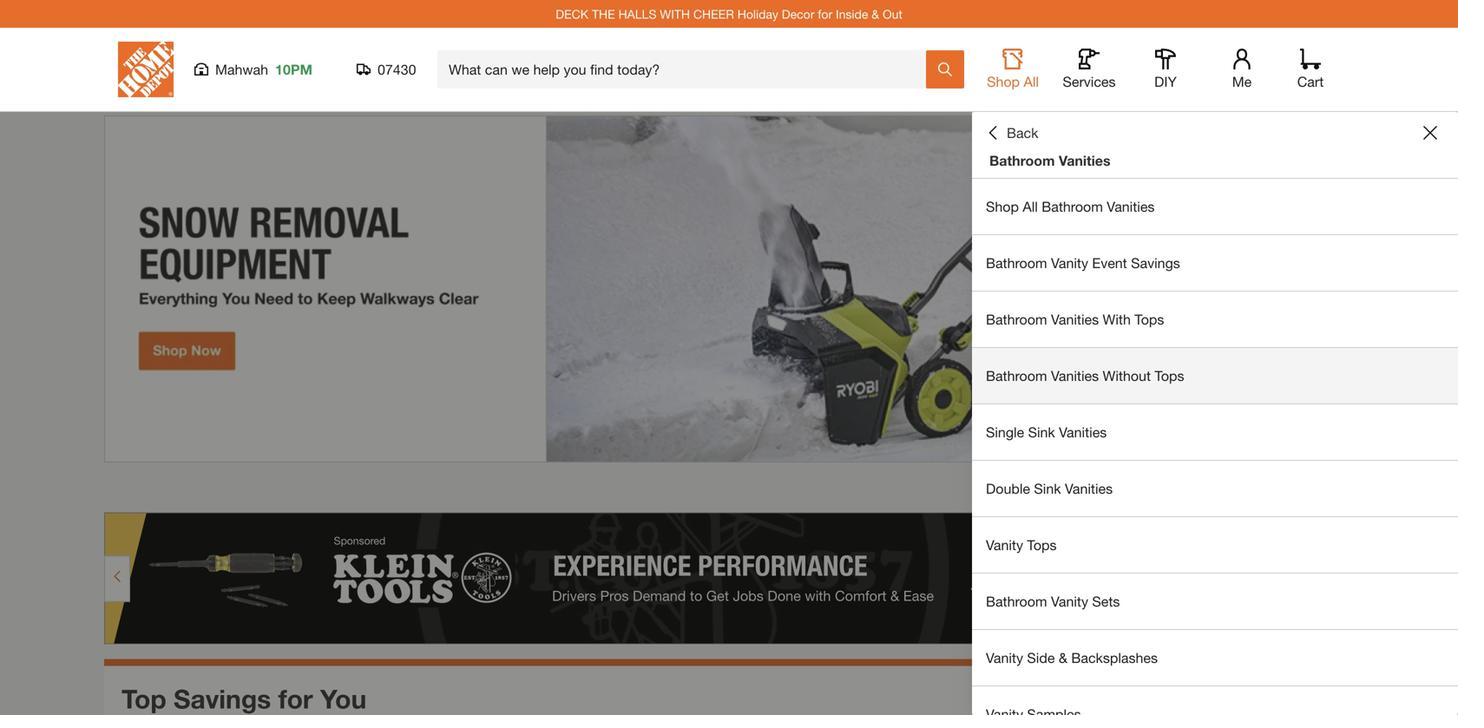 Task type: locate. For each thing, give the bounding box(es) containing it.
diy button
[[1138, 49, 1194, 90]]

bathroom for bathroom vanities without tops
[[986, 368, 1048, 384]]

0 vertical spatial &
[[872, 7, 880, 21]]

tops right without
[[1155, 368, 1185, 384]]

shop all bathroom vanities
[[986, 198, 1155, 215]]

vanities
[[1059, 152, 1111, 169], [1107, 198, 1155, 215], [1052, 311, 1099, 328], [1052, 368, 1099, 384], [1060, 424, 1107, 441], [1065, 481, 1113, 497]]

vanity inside vanity tops link
[[986, 537, 1024, 554]]

bathroom
[[990, 152, 1056, 169], [1042, 198, 1104, 215], [986, 255, 1048, 271], [986, 311, 1048, 328], [986, 368, 1048, 384], [986, 594, 1048, 610]]

10pm
[[275, 61, 313, 78]]

the
[[592, 7, 615, 21]]

1 vertical spatial shop
[[986, 198, 1019, 215]]

2 vertical spatial tops
[[1028, 537, 1057, 554]]

shop up back button
[[987, 73, 1020, 90]]

single sink vanities
[[986, 424, 1107, 441]]

& left out
[[872, 7, 880, 21]]

tops inside bathroom vanities without tops link
[[1155, 368, 1185, 384]]

menu
[[973, 179, 1459, 716]]

1 horizontal spatial savings
[[1132, 255, 1181, 271]]

1 vertical spatial all
[[1023, 198, 1038, 215]]

1 vertical spatial savings
[[174, 684, 271, 714]]

tops for bathroom vanities with tops
[[1135, 311, 1165, 328]]

shop
[[987, 73, 1020, 90], [986, 198, 1019, 215]]

all for shop all bathroom vanities
[[1023, 198, 1038, 215]]

1 vertical spatial &
[[1059, 650, 1068, 666]]

vanities up event
[[1107, 198, 1155, 215]]

0 vertical spatial tops
[[1135, 311, 1165, 328]]

side
[[1028, 650, 1055, 666]]

0 vertical spatial all
[[1024, 73, 1039, 90]]

top
[[122, 684, 166, 714]]

sink
[[1029, 424, 1056, 441], [1035, 481, 1062, 497]]

shop inside button
[[987, 73, 1020, 90]]

image for snow removal equipment everything you need to keep walkways clear image
[[104, 115, 1355, 463]]

all
[[1024, 73, 1039, 90], [1023, 198, 1038, 215]]

savings right top
[[174, 684, 271, 714]]

for left inside on the top of page
[[818, 7, 833, 21]]

sink for double
[[1035, 481, 1062, 497]]

& right the side
[[1059, 650, 1068, 666]]

sets
[[1093, 594, 1121, 610]]

diy
[[1155, 73, 1177, 90]]

1 vertical spatial sink
[[1035, 481, 1062, 497]]

0 vertical spatial savings
[[1132, 255, 1181, 271]]

vanity inside bathroom vanity sets link
[[1052, 594, 1089, 610]]

vanities left with
[[1052, 311, 1099, 328]]

all inside button
[[1024, 73, 1039, 90]]

0 vertical spatial shop
[[987, 73, 1020, 90]]

sink for single
[[1029, 424, 1056, 441]]

mahwah 10pm
[[215, 61, 313, 78]]

out
[[883, 7, 903, 21]]

bathroom for bathroom vanities with tops
[[986, 311, 1048, 328]]

tops down double sink vanities
[[1028, 537, 1057, 554]]

vanity left sets
[[1052, 594, 1089, 610]]

shop for shop all
[[987, 73, 1020, 90]]

backsplashes
[[1072, 650, 1158, 666]]

sink right single
[[1029, 424, 1056, 441]]

tops
[[1135, 311, 1165, 328], [1155, 368, 1185, 384], [1028, 537, 1057, 554]]

0 vertical spatial for
[[818, 7, 833, 21]]

0 horizontal spatial for
[[278, 684, 313, 714]]

bathroom vanities without tops link
[[973, 348, 1459, 404]]

bathroom inside 'link'
[[986, 255, 1048, 271]]

0 vertical spatial sink
[[1029, 424, 1056, 441]]

&
[[872, 7, 880, 21], [1059, 650, 1068, 666]]

savings
[[1132, 255, 1181, 271], [174, 684, 271, 714]]

shop down bathroom vanities
[[986, 198, 1019, 215]]

for left you
[[278, 684, 313, 714]]

deck the halls with cheer holiday decor for inside & out
[[556, 7, 903, 21]]

vanities down the single sink vanities
[[1065, 481, 1113, 497]]

1 vertical spatial tops
[[1155, 368, 1185, 384]]

savings right event
[[1132, 255, 1181, 271]]

0 horizontal spatial savings
[[174, 684, 271, 714]]

without
[[1103, 368, 1151, 384]]

for
[[818, 7, 833, 21], [278, 684, 313, 714]]

vanities down "bathroom vanities without tops"
[[1060, 424, 1107, 441]]

vanity inside the bathroom vanity event savings 'link'
[[1052, 255, 1089, 271]]

halls
[[619, 7, 657, 21]]

me
[[1233, 73, 1252, 90]]

all down bathroom vanities
[[1023, 198, 1038, 215]]

all up back
[[1024, 73, 1039, 90]]

feedback link image
[[1435, 293, 1459, 387]]

decor
[[782, 7, 815, 21]]

1 vertical spatial for
[[278, 684, 313, 714]]

tops inside bathroom vanities with tops link
[[1135, 311, 1165, 328]]

bathroom vanity sets link
[[973, 574, 1459, 630]]

vanity
[[1052, 255, 1089, 271], [986, 537, 1024, 554], [1052, 594, 1089, 610], [986, 650, 1024, 666]]

0 horizontal spatial &
[[872, 7, 880, 21]]

double sink vanities
[[986, 481, 1113, 497]]

vanity left the side
[[986, 650, 1024, 666]]

vanity down double
[[986, 537, 1024, 554]]

single sink vanities link
[[973, 405, 1459, 460]]

1 horizontal spatial &
[[1059, 650, 1068, 666]]

vanity side & backsplashes
[[986, 650, 1158, 666]]

tops right with
[[1135, 311, 1165, 328]]

vanity left event
[[1052, 255, 1089, 271]]

all for shop all
[[1024, 73, 1039, 90]]

07430 button
[[357, 61, 417, 78]]

sink right double
[[1035, 481, 1062, 497]]

tops inside vanity tops link
[[1028, 537, 1057, 554]]

menu containing shop all bathroom vanities
[[973, 179, 1459, 716]]

vanities up shop all bathroom vanities
[[1059, 152, 1111, 169]]

double
[[986, 481, 1031, 497]]

vanity tops link
[[973, 518, 1459, 573]]



Task type: vqa. For each thing, say whether or not it's contained in the screenshot.
the WITH
yes



Task type: describe. For each thing, give the bounding box(es) containing it.
with
[[660, 7, 690, 21]]

event
[[1093, 255, 1128, 271]]

top savings for you
[[122, 684, 367, 714]]

deck the halls with cheer holiday decor for inside & out link
[[556, 7, 903, 21]]

with
[[1103, 311, 1131, 328]]

back button
[[986, 124, 1039, 142]]

drawer close image
[[1424, 126, 1438, 140]]

me button
[[1215, 49, 1270, 90]]

& inside vanity side & backsplashes link
[[1059, 650, 1068, 666]]

single
[[986, 424, 1025, 441]]

you
[[320, 684, 367, 714]]

What can we help you find today? search field
[[449, 51, 926, 88]]

services button
[[1062, 49, 1118, 90]]

bathroom vanities with tops
[[986, 311, 1165, 328]]

bathroom vanity event savings
[[986, 255, 1181, 271]]

deck
[[556, 7, 589, 21]]

services
[[1063, 73, 1116, 90]]

bathroom vanities without tops
[[986, 368, 1185, 384]]

bathroom for bathroom vanity sets
[[986, 594, 1048, 610]]

vanity side & backsplashes link
[[973, 630, 1459, 686]]

tops for bathroom vanities without tops
[[1155, 368, 1185, 384]]

savings inside 'link'
[[1132, 255, 1181, 271]]

bathroom vanity sets
[[986, 594, 1121, 610]]

shop all button
[[986, 49, 1041, 90]]

shop all bathroom vanities link
[[973, 179, 1459, 234]]

07430
[[378, 61, 416, 78]]

vanity inside vanity side & backsplashes link
[[986, 650, 1024, 666]]

bathroom for bathroom vanity event savings
[[986, 255, 1048, 271]]

mahwah
[[215, 61, 268, 78]]

the home depot logo image
[[118, 42, 174, 97]]

bathroom vanity event savings link
[[973, 235, 1459, 291]]

bathroom for bathroom vanities
[[990, 152, 1056, 169]]

bathroom vanities with tops link
[[973, 292, 1459, 347]]

shop for shop all bathroom vanities
[[986, 198, 1019, 215]]

cart link
[[1292, 49, 1330, 90]]

back
[[1007, 125, 1039, 141]]

inside
[[836, 7, 869, 21]]

1 horizontal spatial for
[[818, 7, 833, 21]]

shop all
[[987, 73, 1039, 90]]

cart
[[1298, 73, 1324, 90]]

cheer
[[694, 7, 734, 21]]

holiday
[[738, 7, 779, 21]]

vanity tops
[[986, 537, 1057, 554]]

vanities left without
[[1052, 368, 1099, 384]]

double sink vanities link
[[973, 461, 1459, 517]]

bathroom vanities
[[990, 152, 1111, 169]]



